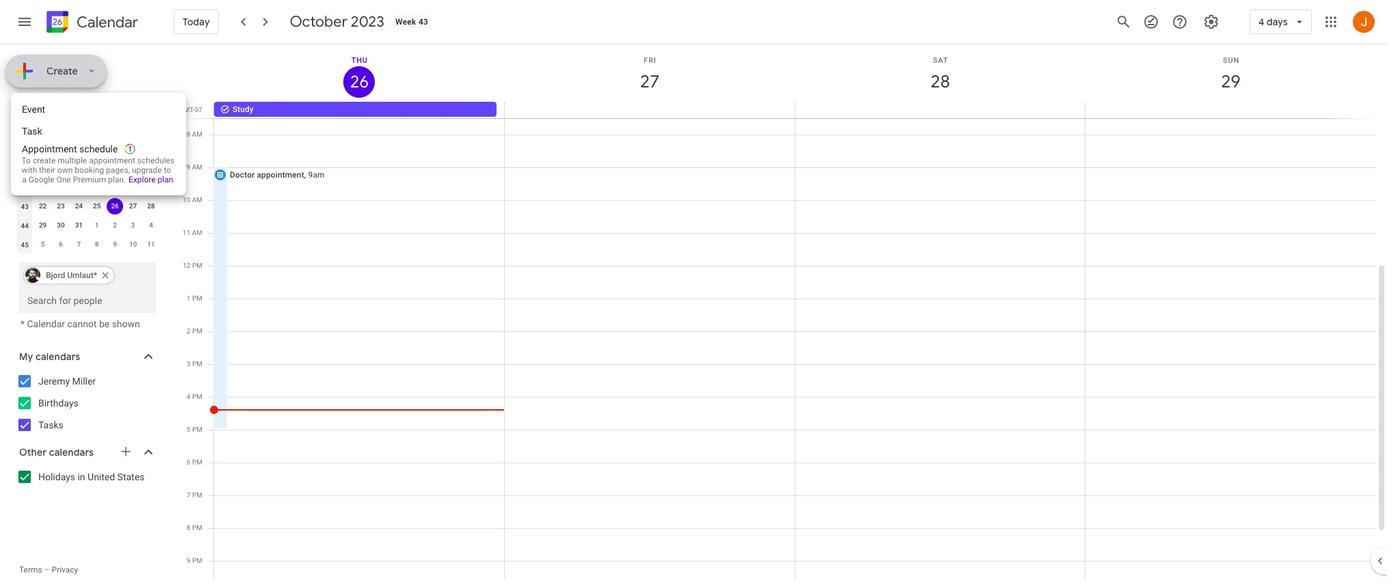 Task type: vqa. For each thing, say whether or not it's contained in the screenshot.


Task type: locate. For each thing, give the bounding box(es) containing it.
other
[[19, 447, 47, 459]]

1 vertical spatial appointment
[[257, 170, 304, 180]]

october 2023 up s
[[19, 103, 83, 116]]

3 inside grid
[[187, 360, 190, 368]]

*
[[94, 271, 97, 280], [21, 319, 25, 330]]

30 element
[[53, 218, 69, 234]]

1 vertical spatial 6
[[59, 241, 63, 248]]

fri 27
[[639, 56, 659, 93]]

sun
[[1223, 56, 1239, 65]]

43 left 22 'element'
[[21, 203, 29, 210]]

am for 8 am
[[192, 131, 202, 138]]

10 inside grid
[[183, 196, 190, 204]]

4
[[1258, 16, 1264, 28], [95, 145, 99, 153], [149, 222, 153, 229], [187, 393, 190, 401]]

9 right to
[[186, 163, 190, 171]]

2 am from the top
[[192, 163, 202, 171]]

3 am from the top
[[192, 196, 202, 204]]

row
[[16, 140, 160, 159], [16, 159, 160, 178], [16, 178, 160, 197], [16, 197, 160, 216], [16, 216, 160, 235], [16, 235, 160, 254]]

pm for 3 pm
[[192, 360, 202, 368]]

calendars up in
[[49, 447, 94, 459]]

october 2023 up 'thu'
[[290, 12, 384, 31]]

explore
[[129, 175, 156, 185]]

1 vertical spatial 10
[[183, 196, 190, 204]]

0 vertical spatial 1
[[41, 145, 45, 153]]

28 inside grid
[[930, 70, 949, 93]]

1 horizontal spatial calendar
[[77, 13, 138, 32]]

days
[[1267, 16, 1288, 28]]

1 cell from the left
[[504, 102, 795, 118]]

1 horizontal spatial 7
[[187, 492, 190, 499]]

11 right november 10 element in the top of the page
[[147, 241, 155, 248]]

4 left days
[[1258, 16, 1264, 28]]

1 down the 12 pm
[[187, 295, 190, 302]]

2 horizontal spatial 10
[[183, 196, 190, 204]]

26 right 25
[[111, 202, 119, 210]]

1 am from the top
[[192, 131, 202, 138]]

calendars for my calendars
[[35, 351, 80, 363]]

3 pm from the top
[[192, 328, 202, 335]]

5 for 5 pm
[[187, 426, 190, 434]]

appointment down schedule
[[89, 156, 136, 166]]

0 vertical spatial 12
[[111, 164, 119, 172]]

1 vertical spatial calendars
[[49, 447, 94, 459]]

7 for 7 pm
[[187, 492, 190, 499]]

8 down 'gmt-'
[[186, 131, 190, 138]]

1 horizontal spatial 26
[[349, 71, 368, 93]]

pm for 7 pm
[[192, 492, 202, 499]]

4 days button
[[1250, 5, 1312, 38]]

29 down sun
[[1220, 70, 1240, 93]]

4 up the 5 pm
[[187, 393, 190, 401]]

1 horizontal spatial 6
[[131, 145, 135, 153]]

11 inside november 11 element
[[147, 241, 155, 248]]

pm up 2 pm
[[192, 295, 202, 302]]

27 down fri
[[639, 70, 659, 93]]

27
[[639, 70, 659, 93], [129, 202, 137, 210]]

2 vertical spatial 10
[[129, 241, 137, 248]]

7 inside grid
[[187, 492, 190, 499]]

2 up multiple
[[59, 145, 63, 153]]

sat 28
[[930, 56, 949, 93]]

0 vertical spatial 2
[[59, 145, 63, 153]]

11 inside grid
[[183, 229, 190, 237]]

None search field
[[0, 257, 170, 330]]

am for 11 am
[[192, 229, 202, 237]]

0 vertical spatial 10
[[75, 164, 83, 172]]

pm for 2 pm
[[192, 328, 202, 335]]

* up search for people text box
[[94, 271, 97, 280]]

calendar up my calendars at the bottom
[[27, 319, 65, 330]]

1 horizontal spatial 27
[[639, 70, 659, 93]]

1
[[41, 145, 45, 153], [95, 222, 99, 229], [187, 295, 190, 302]]

in
[[78, 472, 85, 483]]

2 horizontal spatial 5
[[187, 426, 190, 434]]

27 link
[[634, 66, 666, 98]]

my calendars list
[[3, 371, 170, 436]]

calendar up create
[[77, 13, 138, 32]]

am up the 12 pm
[[192, 229, 202, 237]]

6 left 7 element
[[131, 145, 135, 153]]

10 for 10 am
[[183, 196, 190, 204]]

7 for 7
[[77, 241, 81, 248]]

27 inside 27 element
[[129, 202, 137, 210]]

1 vertical spatial 29
[[39, 222, 47, 229]]

5 down 4 pm
[[187, 426, 190, 434]]

12 for 12
[[111, 164, 119, 172]]

1 horizontal spatial 2023
[[351, 12, 384, 31]]

1 inside november 1 element
[[95, 222, 99, 229]]

2 vertical spatial 5
[[187, 426, 190, 434]]

november 8 element
[[89, 237, 105, 253]]

pm up the 5 pm
[[192, 393, 202, 401]]

birthdays
[[38, 398, 78, 409]]

2
[[59, 145, 63, 153], [113, 222, 117, 229], [187, 328, 190, 335]]

other calendars button
[[3, 442, 170, 464]]

26
[[349, 71, 368, 93], [111, 202, 119, 210]]

pm up 9 pm
[[192, 525, 202, 532]]

0 horizontal spatial october
[[19, 103, 58, 116]]

4 row from the top
[[16, 197, 160, 216]]

17 element
[[71, 179, 87, 196]]

1 horizontal spatial 3
[[131, 222, 135, 229]]

9 down 8 pm
[[187, 557, 190, 565]]

row group containing 1
[[16, 140, 160, 254]]

* for *
[[94, 271, 97, 280]]

3 down 2 pm
[[187, 360, 190, 368]]

11 down 10 am at the top
[[183, 229, 190, 237]]

selected people list box
[[19, 263, 156, 289]]

3 left november 4 element
[[131, 222, 135, 229]]

18 element
[[89, 179, 105, 196]]

1 for 1 pm
[[187, 295, 190, 302]]

11 inside 11 element
[[93, 164, 101, 172]]

november 4 element
[[143, 218, 159, 234]]

november 11 element
[[143, 237, 159, 253]]

8 pm from the top
[[192, 492, 202, 499]]

1 vertical spatial 12
[[183, 262, 190, 269]]

cell down 28 'link'
[[795, 102, 1085, 118]]

pm
[[192, 262, 202, 269], [192, 295, 202, 302], [192, 328, 202, 335], [192, 360, 202, 368], [192, 393, 202, 401], [192, 426, 202, 434], [192, 459, 202, 466], [192, 492, 202, 499], [192, 525, 202, 532], [192, 557, 202, 565]]

0 vertical spatial 7
[[77, 241, 81, 248]]

* inside bjord umlaut, selected option
[[94, 271, 97, 280]]

0 vertical spatial *
[[94, 271, 97, 280]]

0 horizontal spatial *
[[21, 319, 25, 330]]

26 link
[[344, 66, 375, 98]]

12 up plan.
[[111, 164, 119, 172]]

1 pm
[[187, 295, 202, 302]]

2023 left "week"
[[351, 12, 384, 31]]

1 vertical spatial 1
[[95, 222, 99, 229]]

pm down 4 pm
[[192, 426, 202, 434]]

1 inside grid
[[187, 295, 190, 302]]

24 element
[[71, 198, 87, 215]]

cannot
[[67, 319, 97, 330]]

0 horizontal spatial 10
[[75, 164, 83, 172]]

29 link
[[1215, 66, 1247, 98]]

bjord umlaut, selected option
[[23, 265, 115, 287]]

6 right november 5 element
[[59, 241, 63, 248]]

1 vertical spatial *
[[21, 319, 25, 330]]

am right to
[[192, 163, 202, 171]]

4 am from the top
[[192, 229, 202, 237]]

study
[[233, 105, 253, 114]]

cell down '29' link
[[1085, 102, 1376, 118]]

0 horizontal spatial 26
[[111, 202, 119, 210]]

0 vertical spatial october
[[290, 12, 347, 31]]

one
[[56, 175, 71, 185]]

8 up google
[[41, 164, 45, 172]]

cell down 27 link
[[504, 102, 795, 118]]

pm down 2 pm
[[192, 360, 202, 368]]

7
[[77, 241, 81, 248], [187, 492, 190, 499]]

october 2023
[[290, 12, 384, 31], [19, 103, 83, 116]]

0 vertical spatial 5
[[113, 145, 117, 153]]

row containing 1
[[16, 140, 160, 159]]

0 horizontal spatial 43
[[21, 203, 29, 210]]

calendars up jeremy
[[35, 351, 80, 363]]

7 pm from the top
[[192, 459, 202, 466]]

november 9 element
[[107, 237, 123, 253]]

1 horizontal spatial october
[[290, 12, 347, 31]]

2 up 3 pm
[[187, 328, 190, 335]]

2 vertical spatial 3
[[187, 360, 190, 368]]

0 vertical spatial calendar
[[77, 13, 138, 32]]

2 horizontal spatial 2
[[187, 328, 190, 335]]

pm for 9 pm
[[192, 557, 202, 565]]

12 element
[[107, 160, 123, 176]]

7 inside row
[[77, 241, 81, 248]]

1 vertical spatial 43
[[21, 203, 29, 210]]

28
[[930, 70, 949, 93], [147, 202, 155, 210]]

miller
[[72, 376, 96, 387]]

5 right 45
[[41, 241, 45, 248]]

10 right november 9 element in the top left of the page
[[129, 241, 137, 248]]

calendars for other calendars
[[49, 447, 94, 459]]

3 row from the top
[[16, 178, 160, 197]]

pm up 1 pm
[[192, 262, 202, 269]]

1 vertical spatial 28
[[147, 202, 155, 210]]

5 pm from the top
[[192, 393, 202, 401]]

pm up 3 pm
[[192, 328, 202, 335]]

12
[[111, 164, 119, 172], [183, 262, 190, 269]]

0 vertical spatial october 2023
[[290, 12, 384, 31]]

8 up 9 pm
[[187, 525, 190, 532]]

0 vertical spatial 28
[[930, 70, 949, 93]]

2 vertical spatial 1
[[187, 295, 190, 302]]

week 43
[[395, 17, 428, 27]]

0 vertical spatial 2023
[[351, 12, 384, 31]]

1 horizontal spatial 1
[[95, 222, 99, 229]]

6 pm from the top
[[192, 426, 202, 434]]

5 inside grid
[[187, 426, 190, 434]]

premium
[[73, 175, 106, 185]]

1 right 31
[[95, 222, 99, 229]]

29 left 30
[[39, 222, 47, 229]]

4 right november 3 element
[[149, 222, 153, 229]]

appointment left "9am"
[[257, 170, 304, 180]]

grid
[[175, 44, 1387, 581]]

10
[[75, 164, 83, 172], [183, 196, 190, 204], [129, 241, 137, 248]]

2 vertical spatial 11
[[147, 241, 155, 248]]

4 inside dropdown button
[[1258, 16, 1264, 28]]

9 right november 8 element
[[113, 241, 117, 248]]

am down the 07
[[192, 131, 202, 138]]

4 for november 4 element
[[149, 222, 153, 229]]

plan
[[158, 175, 173, 185]]

9 pm from the top
[[192, 525, 202, 532]]

cell
[[504, 102, 795, 118], [795, 102, 1085, 118], [1085, 102, 1376, 118]]

10 up 11 am
[[183, 196, 190, 204]]

1 up create
[[41, 145, 45, 153]]

upgrade
[[132, 166, 162, 175]]

0 horizontal spatial 6
[[59, 241, 63, 248]]

3 pm
[[187, 360, 202, 368]]

0 vertical spatial appointment
[[89, 156, 136, 166]]

3 for 3 pm
[[187, 360, 190, 368]]

9 for november 9 element in the top left of the page
[[113, 241, 117, 248]]

2 right november 1 element
[[113, 222, 117, 229]]

2 horizontal spatial 6
[[187, 459, 190, 466]]

7 pm
[[187, 492, 202, 499]]

10 right own
[[75, 164, 83, 172]]

1 vertical spatial calendar
[[27, 319, 65, 330]]

today
[[183, 16, 210, 28]]

0 vertical spatial 26
[[349, 71, 368, 93]]

4 pm
[[187, 393, 202, 401]]

0 vertical spatial 3
[[77, 145, 81, 153]]

0 vertical spatial 43
[[419, 17, 428, 27]]

none search field containing * calendar cannot be shown
[[0, 257, 170, 330]]

other calendars
[[19, 447, 94, 459]]

14
[[147, 164, 155, 172]]

0 horizontal spatial appointment
[[89, 156, 136, 166]]

pm down "6 pm" in the left of the page
[[192, 492, 202, 499]]

1 vertical spatial october 2023
[[19, 103, 83, 116]]

1 vertical spatial 11
[[183, 229, 190, 237]]

28 right 27 element at top left
[[147, 202, 155, 210]]

2 horizontal spatial 11
[[183, 229, 190, 237]]

pm for 5 pm
[[192, 426, 202, 434]]

1 horizontal spatial 2
[[113, 222, 117, 229]]

row containing 29
[[16, 216, 160, 235]]

0 horizontal spatial 7
[[77, 241, 81, 248]]

1 for november 1 element
[[95, 222, 99, 229]]

8 for november 8 element
[[95, 241, 99, 248]]

1 vertical spatial 2023
[[60, 103, 83, 116]]

shown
[[112, 319, 140, 330]]

1 vertical spatial 2
[[113, 222, 117, 229]]

5 up 12 element
[[113, 145, 117, 153]]

privacy link
[[52, 566, 78, 575]]

07
[[195, 106, 202, 114]]

11 up premium
[[93, 164, 101, 172]]

column header
[[16, 120, 34, 140]]

4 up 11 element
[[95, 145, 99, 153]]

row group
[[16, 140, 160, 254]]

8
[[186, 131, 190, 138], [41, 164, 45, 172], [95, 241, 99, 248], [187, 525, 190, 532]]

12 inside row
[[111, 164, 119, 172]]

8 for 8 am
[[186, 131, 190, 138]]

9 for 9 am
[[186, 163, 190, 171]]

create button
[[5, 55, 107, 88]]

row containing 22
[[16, 197, 160, 216]]

7 down "6 pm" in the left of the page
[[187, 492, 190, 499]]

1 vertical spatial 26
[[111, 202, 119, 210]]

s row
[[16, 120, 160, 140]]

6 row from the top
[[16, 235, 160, 254]]

6 for 6 pm
[[187, 459, 190, 466]]

pm up 7 pm
[[192, 459, 202, 466]]

2 horizontal spatial 1
[[187, 295, 190, 302]]

12 inside grid
[[183, 262, 190, 269]]

1 pm from the top
[[192, 262, 202, 269]]

0 horizontal spatial 3
[[77, 145, 81, 153]]

november 7 element
[[71, 237, 87, 253]]

13 element
[[125, 160, 141, 176]]

2023 up "s" row
[[60, 103, 83, 116]]

1 vertical spatial 3
[[131, 222, 135, 229]]

3 cell from the left
[[1085, 102, 1376, 118]]

5
[[113, 145, 117, 153], [41, 241, 45, 248], [187, 426, 190, 434]]

0 horizontal spatial 11
[[93, 164, 101, 172]]

2 vertical spatial 2
[[187, 328, 190, 335]]

18
[[93, 183, 101, 191]]

doctor
[[230, 170, 255, 180]]

0 vertical spatial calendars
[[35, 351, 80, 363]]

6
[[131, 145, 135, 153], [59, 241, 63, 248], [187, 459, 190, 466]]

3 up multiple
[[77, 145, 81, 153]]

6 up 7 pm
[[187, 459, 190, 466]]

0 horizontal spatial 29
[[39, 222, 47, 229]]

2 row from the top
[[16, 159, 160, 178]]

10 pm from the top
[[192, 557, 202, 565]]

0 horizontal spatial 1
[[41, 145, 45, 153]]

31 element
[[71, 218, 87, 234]]

1 horizontal spatial 28
[[930, 70, 949, 93]]

2 for 2 pm
[[187, 328, 190, 335]]

6 inside november 6 element
[[59, 241, 63, 248]]

29
[[1220, 70, 1240, 93], [39, 222, 47, 229]]

1 horizontal spatial *
[[94, 271, 97, 280]]

41
[[21, 165, 29, 172]]

2 vertical spatial 6
[[187, 459, 190, 466]]

am down the 9 am
[[192, 196, 202, 204]]

27 right 26, today element
[[129, 202, 137, 210]]

27 element
[[125, 198, 141, 215]]

1 horizontal spatial 5
[[113, 145, 117, 153]]

4 for 4 pm
[[187, 393, 190, 401]]

0 horizontal spatial 12
[[111, 164, 119, 172]]

0 horizontal spatial 5
[[41, 241, 45, 248]]

10 inside "element"
[[75, 164, 83, 172]]

5 row from the top
[[16, 216, 160, 235]]

24
[[75, 202, 83, 210]]

0 vertical spatial 29
[[1220, 70, 1240, 93]]

1 horizontal spatial october 2023
[[290, 12, 384, 31]]

2 horizontal spatial 3
[[187, 360, 190, 368]]

row containing 5
[[16, 235, 160, 254]]

1 vertical spatial 5
[[41, 241, 45, 248]]

30
[[57, 222, 65, 229]]

0 horizontal spatial 2023
[[60, 103, 83, 116]]

4 pm from the top
[[192, 360, 202, 368]]

0 horizontal spatial 27
[[129, 202, 137, 210]]

november 10 element
[[125, 237, 141, 253]]

calendars
[[35, 351, 80, 363], [49, 447, 94, 459]]

my calendars
[[19, 351, 80, 363]]

28 down sat
[[930, 70, 949, 93]]

4 days
[[1258, 16, 1288, 28]]

19 element
[[107, 179, 123, 196]]

thu 26
[[349, 56, 368, 93]]

pm down 8 pm
[[192, 557, 202, 565]]

12 down 11 am
[[183, 262, 190, 269]]

2 pm from the top
[[192, 295, 202, 302]]

40
[[21, 145, 29, 153]]

7 left november 8 element
[[77, 241, 81, 248]]

16 element
[[53, 179, 69, 196]]

0 vertical spatial 11
[[93, 164, 101, 172]]

am for 10 am
[[192, 196, 202, 204]]

1 horizontal spatial 10
[[129, 241, 137, 248]]

1 vertical spatial 27
[[129, 202, 137, 210]]

appointment schedule
[[22, 144, 118, 155]]

column header inside october 2023 grid
[[16, 120, 34, 140]]

multiple
[[58, 156, 87, 166]]

1 row from the top
[[16, 140, 160, 159]]

–
[[44, 566, 50, 575]]

8 am
[[186, 131, 202, 138]]

0 horizontal spatial 28
[[147, 202, 155, 210]]

* up my
[[21, 319, 25, 330]]

with
[[22, 166, 37, 175]]

1 horizontal spatial 11
[[147, 241, 155, 248]]

1 horizontal spatial 29
[[1220, 70, 1240, 93]]

1 horizontal spatial 12
[[183, 262, 190, 269]]

43 right "week"
[[419, 17, 428, 27]]

8 right november 7 element
[[95, 241, 99, 248]]

6 inside grid
[[187, 459, 190, 466]]

26 down 'thu'
[[349, 71, 368, 93]]

1 vertical spatial 7
[[187, 492, 190, 499]]

november 2 element
[[107, 218, 123, 234]]



Task type: describe. For each thing, give the bounding box(es) containing it.
today button
[[174, 5, 219, 38]]

26 inside cell
[[111, 202, 119, 210]]

grid containing 27
[[175, 44, 1387, 581]]

9 up one
[[59, 164, 63, 172]]

28 inside row
[[147, 202, 155, 210]]

booking
[[75, 166, 104, 175]]

my
[[19, 351, 33, 363]]

to
[[164, 166, 171, 175]]

28 link
[[925, 66, 956, 98]]

11 for november 11 element
[[147, 241, 155, 248]]

15
[[39, 183, 47, 191]]

9 for 9 pm
[[187, 557, 190, 565]]

12 pm
[[183, 262, 202, 269]]

22
[[39, 202, 47, 210]]

holidays in united states
[[38, 472, 145, 483]]

23 element
[[53, 198, 69, 215]]

26, today element
[[107, 198, 123, 215]]

5 pm
[[187, 426, 202, 434]]

28 element
[[143, 198, 159, 215]]

jeremy miller
[[38, 376, 96, 387]]

23
[[57, 202, 65, 210]]

20 element
[[125, 179, 141, 196]]

plan.
[[108, 175, 126, 185]]

explore plan
[[129, 175, 173, 185]]

1 horizontal spatial 43
[[419, 17, 428, 27]]

own
[[58, 166, 73, 175]]

14 element
[[143, 160, 159, 176]]

* for * calendar cannot be shown
[[21, 319, 25, 330]]

november 3 element
[[125, 218, 141, 234]]

0 vertical spatial 27
[[639, 70, 659, 93]]

17
[[75, 183, 83, 191]]

6 pm
[[187, 459, 202, 466]]

,
[[304, 170, 306, 180]]

0 horizontal spatial calendar
[[27, 319, 65, 330]]

9 pm
[[187, 557, 202, 565]]

fri
[[644, 56, 656, 65]]

their
[[39, 166, 56, 175]]

appointment inside the to create multiple appointment schedules with their own booking pages, upgrade to a google one premium plan.
[[89, 156, 136, 166]]

9 am
[[186, 163, 202, 171]]

am for 9 am
[[192, 163, 202, 171]]

16
[[57, 183, 65, 191]]

be
[[99, 319, 110, 330]]

15 element
[[35, 179, 51, 196]]

20
[[129, 183, 137, 191]]

10 for 10 "element" on the left
[[75, 164, 83, 172]]

8 pm
[[187, 525, 202, 532]]

terms – privacy
[[19, 566, 78, 575]]

google
[[28, 175, 54, 185]]

doctor appointment , 9am
[[230, 170, 325, 180]]

holidays
[[38, 472, 75, 483]]

1 horizontal spatial appointment
[[257, 170, 304, 180]]

* calendar cannot be shown
[[21, 319, 140, 330]]

schedule
[[79, 144, 118, 155]]

sat
[[933, 56, 948, 65]]

pm for 4 pm
[[192, 393, 202, 401]]

add other calendars image
[[119, 445, 133, 459]]

sun 29
[[1220, 56, 1240, 93]]

25
[[93, 202, 101, 210]]

43 inside row
[[21, 203, 29, 210]]

pm for 12 pm
[[192, 262, 202, 269]]

11 for 11 element
[[93, 164, 101, 172]]

main drawer image
[[16, 14, 33, 30]]

26 cell
[[106, 197, 124, 216]]

42
[[21, 184, 29, 191]]

2 for november 2 element
[[113, 222, 117, 229]]

october 2023 grid
[[13, 120, 160, 254]]

pm for 6 pm
[[192, 459, 202, 466]]

10 element
[[71, 160, 87, 176]]

Search for people text field
[[27, 289, 148, 313]]

a
[[22, 175, 26, 185]]

12 for 12 pm
[[183, 262, 190, 269]]

11 element
[[89, 160, 105, 176]]

terms
[[19, 566, 42, 575]]

22 element
[[35, 198, 51, 215]]

november 6 element
[[53, 237, 69, 253]]

29 element
[[35, 218, 51, 234]]

week
[[395, 17, 416, 27]]

31
[[75, 222, 83, 229]]

13
[[129, 164, 137, 172]]

row group inside october 2023 grid
[[16, 140, 160, 254]]

44
[[21, 222, 29, 229]]

create
[[33, 156, 56, 166]]

to
[[22, 156, 31, 166]]

study row
[[208, 102, 1387, 118]]

pm for 8 pm
[[192, 525, 202, 532]]

calendar element
[[44, 8, 138, 38]]

pm for 1 pm
[[192, 295, 202, 302]]

row containing 8
[[16, 159, 160, 178]]

row containing 15
[[16, 178, 160, 197]]

s
[[41, 126, 45, 134]]

8 for 8 pm
[[187, 525, 190, 532]]

my calendars button
[[3, 346, 170, 368]]

week 42 row header
[[16, 178, 34, 197]]

event
[[22, 104, 45, 115]]

create
[[47, 65, 78, 77]]

4 for 4 days
[[1258, 16, 1264, 28]]

gmt-07
[[179, 106, 202, 114]]

2 cell from the left
[[795, 102, 1085, 118]]

jeremy
[[38, 376, 70, 387]]

0 horizontal spatial october 2023
[[19, 103, 83, 116]]

21 element
[[143, 179, 159, 196]]

2 pm
[[187, 328, 202, 335]]

10 for november 10 element in the top of the page
[[129, 241, 137, 248]]

6 for november 6 element
[[59, 241, 63, 248]]

schedules
[[138, 156, 175, 166]]

gmt-
[[179, 106, 195, 114]]

calendar heading
[[74, 13, 138, 32]]

3 for november 3 element
[[131, 222, 135, 229]]

21
[[147, 183, 155, 191]]

states
[[117, 472, 145, 483]]

pages,
[[106, 166, 130, 175]]

1 vertical spatial october
[[19, 103, 58, 116]]

0 vertical spatial 6
[[131, 145, 135, 153]]

29 inside row
[[39, 222, 47, 229]]

thu
[[351, 56, 368, 65]]

november 1 element
[[89, 218, 105, 234]]

settings menu image
[[1203, 14, 1219, 30]]

to create multiple appointment schedules with their own booking pages, upgrade to a google one premium plan.
[[22, 156, 175, 185]]

november 5 element
[[35, 237, 51, 253]]

9am
[[308, 170, 325, 180]]

privacy
[[52, 566, 78, 575]]

5 for november 5 element
[[41, 241, 45, 248]]

7 element
[[143, 141, 159, 157]]

study button
[[214, 102, 496, 117]]

25 element
[[89, 198, 105, 215]]

19
[[111, 183, 119, 191]]

tasks
[[38, 420, 63, 431]]

0 horizontal spatial 2
[[59, 145, 63, 153]]

11 for 11 am
[[183, 229, 190, 237]]



